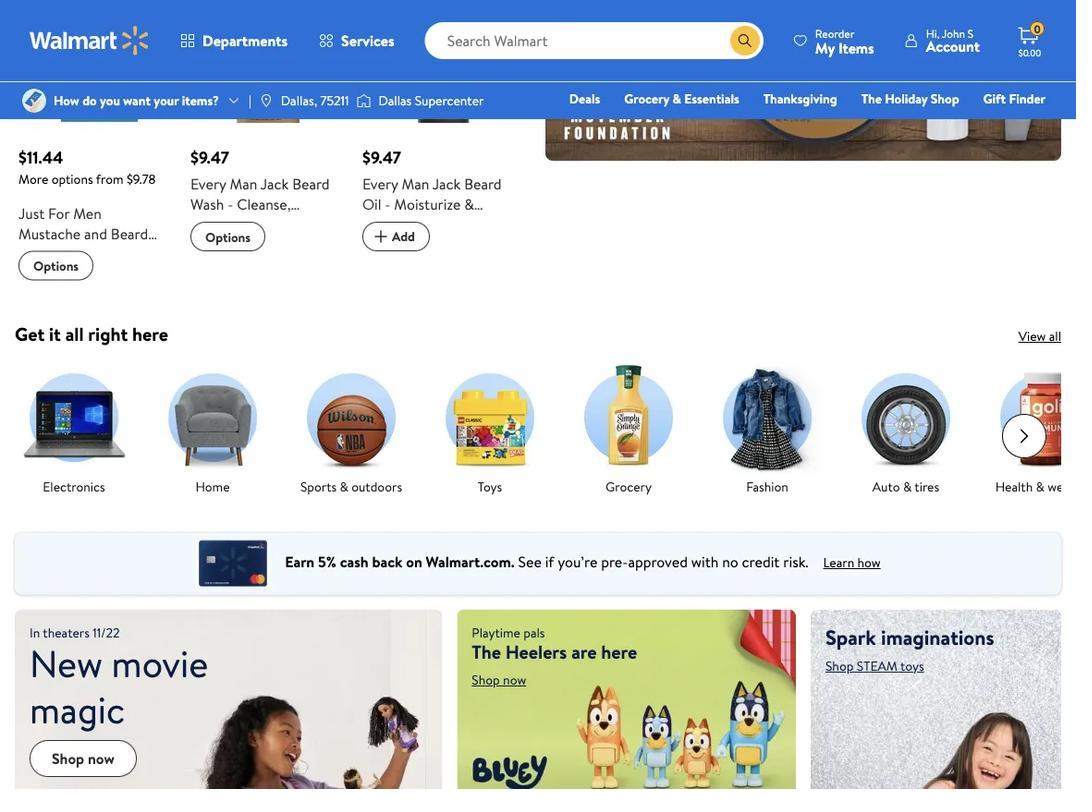 Task type: describe. For each thing, give the bounding box(es) containing it.
auto
[[873, 478, 901, 496]]

walmart+ link
[[983, 115, 1055, 135]]

0 horizontal spatial home
[[196, 478, 230, 496]]

$9.47 every man jack beard wash - cleanse, soften, and hydrate beard - sandalwood scent - 6.7oz
[[191, 147, 330, 276]]

men
[[73, 204, 102, 224]]

debit
[[935, 116, 967, 134]]

coloring
[[19, 244, 74, 265]]

shop inside spark imaginations shop steam toys
[[826, 658, 854, 676]]

your
[[154, 92, 179, 110]]

$9.78
[[127, 171, 156, 189]]

dallas
[[379, 92, 412, 110]]

deals
[[570, 90, 601, 108]]

auto & tires link
[[851, 362, 962, 496]]

2 product group from the left
[[191, 0, 352, 299]]

dallas supercenter
[[379, 92, 484, 110]]

holiday
[[886, 90, 928, 108]]

$9.47 for $9.47 every man jack beard wash - cleanse, soften, and hydrate beard - sandalwood scent - 6.7oz
[[191, 147, 229, 170]]

here inside the heelers are here shop now
[[602, 640, 638, 666]]

moisturize
[[394, 195, 461, 215]]

toy shop link
[[625, 115, 692, 135]]

just for men mustache and beard coloring for gray hair, m-60 jet black image
[[19, 0, 180, 124]]

gift finder electronics
[[547, 90, 1046, 134]]

0 horizontal spatial all
[[65, 322, 84, 347]]

thanksgiving
[[764, 90, 838, 108]]

earn 5% cash back on walmart.com. see if you're pre-approved with no credit risk.
[[285, 552, 809, 573]]

options
[[51, 171, 93, 189]]

6.7oz
[[240, 256, 273, 276]]

your
[[409, 215, 438, 235]]

health & welln link
[[990, 362, 1077, 496]]

Search search field
[[425, 22, 764, 59]]

registry link
[[825, 115, 889, 135]]

soften,
[[191, 215, 237, 235]]

light
[[363, 235, 395, 256]]

new
[[30, 638, 103, 690]]

$9.47 for $9.47 every man jack beard oil - moisturize & soften your beard - light sandalwood scent -1oz
[[363, 147, 401, 170]]

0 horizontal spatial now
[[88, 749, 115, 770]]

view all link
[[1019, 328, 1062, 346]]

sandalwood inside $9.47 every man jack beard wash - cleanse, soften, and hydrate beard - sandalwood scent - 6.7oz
[[241, 235, 317, 256]]

0 horizontal spatial here
[[132, 322, 168, 347]]

75211
[[320, 92, 349, 110]]

gift finder link
[[976, 89, 1055, 109]]

shop now link for new movie magic
[[30, 741, 137, 778]]

next slide for hero3across list image
[[472, 13, 516, 58]]

hydrate
[[267, 215, 319, 235]]

toys link
[[435, 362, 546, 496]]

account
[[927, 36, 981, 56]]

steam
[[857, 658, 898, 676]]

oil
[[363, 195, 382, 215]]

 image for dallas supercenter
[[357, 92, 371, 110]]

get it all right here
[[15, 322, 168, 347]]

$0.00
[[1019, 46, 1042, 59]]

1 vertical spatial electronics link
[[19, 362, 130, 496]]

add to cart image
[[370, 226, 392, 248]]

health
[[996, 478, 1033, 496]]

essentials
[[685, 90, 740, 108]]

walmart image
[[30, 26, 150, 56]]

1 vertical spatial fashion
[[747, 478, 789, 496]]

right
[[88, 322, 128, 347]]

dallas,
[[281, 92, 317, 110]]

5%
[[318, 552, 337, 573]]

grocery & essentials link
[[616, 89, 748, 109]]

0
[[1035, 21, 1041, 37]]

Walmart Site-Wide search field
[[425, 22, 764, 59]]

0 horizontal spatial electronics
[[43, 478, 105, 496]]

hi, john s account
[[927, 25, 981, 56]]

1 horizontal spatial home link
[[700, 115, 751, 135]]

man for $9.47 every man jack beard wash - cleanse, soften, and hydrate beard - sandalwood scent - 6.7oz
[[230, 174, 258, 195]]

imaginations
[[882, 624, 995, 652]]

shop now
[[52, 749, 115, 770]]

do
[[82, 92, 97, 110]]

credit
[[742, 552, 780, 573]]

gift
[[984, 90, 1007, 108]]

beard down wash
[[191, 235, 228, 256]]

reorder
[[816, 25, 855, 41]]

the heelers are here shop now
[[472, 640, 638, 690]]

supercenter
[[415, 92, 484, 110]]

 image for how do you want your items?
[[22, 89, 46, 113]]

sports
[[301, 478, 337, 496]]

deals link
[[561, 89, 609, 109]]

one
[[904, 116, 932, 134]]

scent inside $9.47 every man jack beard wash - cleanse, soften, and hydrate beard - sandalwood scent - 6.7oz
[[191, 256, 227, 276]]

earn
[[285, 552, 315, 573]]

shop steam toys link
[[826, 658, 925, 676]]

beard inside just for men mustache and beard coloring for gray hair, m-60 jet black
[[111, 224, 148, 244]]

the for heelers
[[472, 640, 501, 666]]

& for sports & outdoors
[[340, 478, 349, 496]]

& for auto & tires
[[904, 478, 912, 496]]

magic
[[30, 685, 125, 736]]

toys
[[901, 658, 925, 676]]

every man jack beard oil - moisturize & soften your beard - light sandalwood scent -1oz image
[[363, 0, 524, 124]]

shop now link for the heelers are here
[[472, 672, 527, 690]]

sandalwood inside the $9.47 every man jack beard oil - moisturize & soften your beard - light sandalwood scent -1oz
[[398, 235, 475, 256]]

see
[[518, 552, 542, 573]]

jack for $9.47 every man jack beard oil - moisturize & soften your beard - light sandalwood scent -1oz
[[433, 174, 461, 195]]

hair,
[[134, 244, 164, 265]]

departments
[[203, 31, 288, 51]]

wash
[[191, 195, 224, 215]]

0 vertical spatial home
[[708, 116, 742, 134]]

$11.44 more options from $9.78
[[19, 147, 156, 189]]

now inside the heelers are here shop now
[[503, 672, 527, 690]]

soften
[[363, 215, 406, 235]]

|
[[249, 92, 251, 110]]

approved
[[628, 552, 688, 573]]

and inside $9.47 every man jack beard wash - cleanse, soften, and hydrate beard - sandalwood scent - 6.7oz
[[241, 215, 264, 235]]

every for $9.47 every man jack beard oil - moisturize & soften your beard - light sandalwood scent -1oz
[[363, 174, 398, 195]]

mustache
[[19, 224, 81, 244]]

grocery & essentials
[[625, 90, 740, 108]]

sports & outdoors link
[[296, 362, 407, 496]]

items?
[[182, 92, 219, 110]]

auto & tires
[[873, 478, 940, 496]]



Task type: locate. For each thing, give the bounding box(es) containing it.
options down wash
[[205, 228, 251, 246]]

1oz
[[408, 256, 427, 276]]

0 vertical spatial grocery
[[625, 90, 670, 108]]

tires
[[915, 478, 940, 496]]

the for holiday
[[862, 90, 882, 108]]

1 horizontal spatial all
[[1050, 328, 1062, 346]]

2 horizontal spatial product group
[[363, 0, 524, 299]]

scent down "add to cart" image
[[363, 256, 399, 276]]

heelers
[[506, 640, 567, 666]]

0 horizontal spatial every
[[191, 174, 226, 195]]

view all
[[1019, 328, 1062, 346]]

learn how
[[824, 554, 881, 572]]

sports & outdoors
[[301, 478, 402, 496]]

how
[[858, 554, 881, 572]]

services button
[[303, 19, 410, 63]]

beard up hydrate
[[292, 174, 330, 195]]

$9.47 every man jack beard oil - moisturize & soften your beard - light sandalwood scent -1oz
[[363, 147, 502, 276]]

search icon image
[[738, 33, 753, 48]]

capital one  earn 5% cash back on walmart.com. see if you're pre-approved with no credit risk. learn how element
[[824, 554, 881, 573]]

1 horizontal spatial options link
[[191, 223, 266, 252]]

1 horizontal spatial electronics link
[[539, 115, 618, 135]]

 image left the how
[[22, 89, 46, 113]]

1 vertical spatial shop now link
[[30, 741, 137, 778]]

one debit
[[904, 116, 967, 134]]

& inside the $9.47 every man jack beard oil - moisturize & soften your beard - light sandalwood scent -1oz
[[465, 195, 474, 215]]

grocery
[[625, 90, 670, 108], [606, 478, 652, 496]]

every up soften
[[363, 174, 398, 195]]

 image right 75211
[[357, 92, 371, 110]]

jack up hydrate
[[261, 174, 289, 195]]

add
[[392, 228, 415, 246]]

& inside 'link'
[[1037, 478, 1045, 496]]

3 product group from the left
[[363, 0, 524, 299]]

every inside the $9.47 every man jack beard oil - moisturize & soften your beard - light sandalwood scent -1oz
[[363, 174, 398, 195]]

1 product group from the left
[[19, 0, 180, 299]]

0 vertical spatial options
[[205, 228, 251, 246]]

beard right the men
[[111, 224, 148, 244]]

walmart+
[[991, 116, 1046, 134]]

0 vertical spatial the
[[862, 90, 882, 108]]

grocery link
[[574, 362, 685, 496]]

jack up your
[[433, 174, 461, 195]]

1 horizontal spatial product group
[[191, 0, 352, 299]]

0 vertical spatial now
[[503, 672, 527, 690]]

scent down soften,
[[191, 256, 227, 276]]

on
[[406, 552, 423, 573]]

2 jack from the left
[[433, 174, 461, 195]]

and up 'black'
[[84, 224, 107, 244]]

1 horizontal spatial now
[[503, 672, 527, 690]]

shop
[[931, 90, 960, 108], [656, 116, 684, 134], [826, 658, 854, 676], [472, 672, 500, 690], [52, 749, 84, 770]]

you're
[[558, 552, 598, 573]]

from
[[96, 171, 124, 189]]

options
[[205, 228, 251, 246], [33, 257, 79, 275]]

& left welln
[[1037, 478, 1045, 496]]

movie
[[112, 638, 208, 690]]

0 vertical spatial electronics link
[[539, 115, 618, 135]]

hi,
[[927, 25, 940, 41]]

1 horizontal spatial  image
[[357, 92, 371, 110]]

1 horizontal spatial $9.47
[[363, 147, 401, 170]]

& right the moisturize
[[465, 195, 474, 215]]

& for health & welln
[[1037, 478, 1045, 496]]

next slide for departmentsgrid list image
[[1003, 414, 1047, 459]]

jack inside the $9.47 every man jack beard oil - moisturize & soften your beard - light sandalwood scent -1oz
[[433, 174, 461, 195]]

you
[[100, 92, 120, 110]]

every man jack beard wash - cleanse, soften, and hydrate beard - sandalwood scent - 6.7oz image
[[191, 0, 352, 124]]

1 horizontal spatial here
[[602, 640, 638, 666]]

the holiday shop
[[862, 90, 960, 108]]

0 horizontal spatial and
[[84, 224, 107, 244]]

every
[[191, 174, 226, 195], [363, 174, 398, 195]]

$9.47
[[191, 147, 229, 170], [363, 147, 401, 170]]

add button
[[363, 223, 430, 252]]

get
[[15, 322, 45, 347]]

shop now link
[[472, 672, 527, 690], [30, 741, 137, 778]]

registry
[[833, 116, 880, 134]]

toy
[[634, 116, 653, 134]]

sandalwood
[[241, 235, 317, 256], [398, 235, 475, 256]]

john
[[942, 25, 966, 41]]

product group
[[19, 0, 180, 299], [191, 0, 352, 299], [363, 0, 524, 299]]

toy shop
[[634, 116, 684, 134]]

1 vertical spatial fashion link
[[712, 362, 823, 496]]

$9.47 inside $9.47 every man jack beard wash - cleanse, soften, and hydrate beard - sandalwood scent - 6.7oz
[[191, 147, 229, 170]]

$9.47 up oil
[[363, 147, 401, 170]]

& up toy shop
[[673, 90, 682, 108]]

1 horizontal spatial and
[[241, 215, 264, 235]]

1 horizontal spatial options
[[205, 228, 251, 246]]

1 $9.47 from the left
[[191, 147, 229, 170]]

1 every from the left
[[191, 174, 226, 195]]

now down the heelers
[[503, 672, 527, 690]]

1 horizontal spatial jack
[[433, 174, 461, 195]]

0 vertical spatial here
[[132, 322, 168, 347]]

0 horizontal spatial  image
[[22, 89, 46, 113]]

1 vertical spatial here
[[602, 640, 638, 666]]

home down 'essentials'
[[708, 116, 742, 134]]

0 vertical spatial shop now link
[[472, 672, 527, 690]]

0 vertical spatial fashion
[[766, 116, 809, 134]]

& left tires on the bottom right
[[904, 478, 912, 496]]

options link down wash
[[191, 223, 266, 252]]

electronics
[[547, 116, 610, 134], [43, 478, 105, 496]]

for
[[48, 204, 70, 224]]

and
[[241, 215, 264, 235], [84, 224, 107, 244]]

beard right your
[[441, 215, 479, 235]]

fashion down thanksgiving link in the right of the page
[[766, 116, 809, 134]]

now down magic
[[88, 749, 115, 770]]

1 horizontal spatial home
[[708, 116, 742, 134]]

every inside $9.47 every man jack beard wash - cleanse, soften, and hydrate beard - sandalwood scent - 6.7oz
[[191, 174, 226, 195]]

and inside just for men mustache and beard coloring for gray hair, m-60 jet black
[[84, 224, 107, 244]]

1 vertical spatial options
[[33, 257, 79, 275]]

1 horizontal spatial scent
[[363, 256, 399, 276]]

all right it
[[65, 322, 84, 347]]

and right soften,
[[241, 215, 264, 235]]

here right "are"
[[602, 640, 638, 666]]

back
[[372, 552, 403, 573]]

0 horizontal spatial man
[[230, 174, 258, 195]]

0 horizontal spatial electronics link
[[19, 362, 130, 496]]

1 vertical spatial home
[[196, 478, 230, 496]]

man for $9.47 every man jack beard oil - moisturize & soften your beard - light sandalwood scent -1oz
[[402, 174, 430, 195]]

jack inside $9.47 every man jack beard wash - cleanse, soften, and hydrate beard - sandalwood scent - 6.7oz
[[261, 174, 289, 195]]

0 horizontal spatial shop now link
[[30, 741, 137, 778]]

man inside the $9.47 every man jack beard oil - moisturize & soften your beard - light sandalwood scent -1oz
[[402, 174, 430, 195]]

60
[[37, 265, 54, 285]]

grocery up the pre-
[[606, 478, 652, 496]]

2 every from the left
[[363, 174, 398, 195]]

with
[[692, 552, 719, 573]]

0 horizontal spatial product group
[[19, 0, 180, 299]]

1 horizontal spatial shop now link
[[472, 672, 527, 690]]

here right right at the top of page
[[132, 322, 168, 347]]

0 horizontal spatial scent
[[191, 256, 227, 276]]

electronics inside gift finder electronics
[[547, 116, 610, 134]]

& inside "link"
[[340, 478, 349, 496]]

black
[[81, 265, 115, 285]]

1 vertical spatial grocery
[[606, 478, 652, 496]]

man up your
[[402, 174, 430, 195]]

0 horizontal spatial options link
[[19, 252, 94, 281]]

1 vertical spatial the
[[472, 640, 501, 666]]

my
[[816, 37, 835, 58]]

jet
[[57, 265, 77, 285]]

-
[[228, 195, 233, 215], [385, 195, 391, 215], [482, 215, 488, 235], [232, 235, 237, 256], [231, 256, 236, 276], [403, 256, 408, 276]]

2 sandalwood from the left
[[398, 235, 475, 256]]

 image
[[259, 93, 274, 108]]

cash
[[340, 552, 369, 573]]

thanksgiving link
[[756, 89, 846, 109]]

reorder my items
[[816, 25, 875, 58]]

if
[[545, 552, 554, 573]]

clear search field text image
[[708, 33, 723, 48]]

man inside $9.47 every man jack beard wash - cleanse, soften, and hydrate beard - sandalwood scent - 6.7oz
[[230, 174, 258, 195]]

2 $9.47 from the left
[[363, 147, 401, 170]]

shop inside the heelers are here shop now
[[472, 672, 500, 690]]

0 horizontal spatial sandalwood
[[241, 235, 317, 256]]

1 horizontal spatial every
[[363, 174, 398, 195]]

every for $9.47 every man jack beard wash - cleanse, soften, and hydrate beard - sandalwood scent - 6.7oz
[[191, 174, 226, 195]]

spark imaginations shop steam toys
[[826, 624, 995, 676]]

grocery up toy
[[625, 90, 670, 108]]

want
[[123, 92, 151, 110]]

shop now link down magic
[[30, 741, 137, 778]]

are
[[572, 640, 597, 666]]

$9.47 inside the $9.47 every man jack beard oil - moisturize & soften your beard - light sandalwood scent -1oz
[[363, 147, 401, 170]]

more
[[19, 171, 48, 189]]

grocery for grocery
[[606, 478, 652, 496]]

$9.47 up wash
[[191, 147, 229, 170]]

every up soften,
[[191, 174, 226, 195]]

it
[[49, 322, 61, 347]]

1 scent from the left
[[191, 256, 227, 276]]

0 vertical spatial electronics
[[547, 116, 610, 134]]

& right sports
[[340, 478, 349, 496]]

options link
[[191, 223, 266, 252], [19, 252, 94, 281]]

0 vertical spatial fashion link
[[758, 115, 817, 135]]

shop now link down the heelers
[[472, 672, 527, 690]]

1 horizontal spatial electronics
[[547, 116, 610, 134]]

the up registry link
[[862, 90, 882, 108]]

1 vertical spatial now
[[88, 749, 115, 770]]

s
[[968, 25, 974, 41]]

gray
[[100, 244, 130, 265]]

the left the heelers
[[472, 640, 501, 666]]

0 vertical spatial home link
[[700, 115, 751, 135]]

0 horizontal spatial the
[[472, 640, 501, 666]]

scent
[[191, 256, 227, 276], [363, 256, 399, 276]]

1 sandalwood from the left
[[241, 235, 317, 256]]

spark
[[826, 624, 877, 652]]

shop inside 'link'
[[931, 90, 960, 108]]

 image
[[22, 89, 46, 113], [357, 92, 371, 110]]

new movie magic
[[30, 638, 208, 736]]

man right wash
[[230, 174, 258, 195]]

options down the mustache
[[33, 257, 79, 275]]

1 jack from the left
[[261, 174, 289, 195]]

jack for $9.47 every man jack beard wash - cleanse, soften, and hydrate beard - sandalwood scent - 6.7oz
[[261, 174, 289, 195]]

capitalone image
[[195, 541, 270, 588]]

1 horizontal spatial the
[[862, 90, 882, 108]]

1 man from the left
[[230, 174, 258, 195]]

1 vertical spatial home link
[[157, 362, 268, 496]]

grocery for grocery & essentials
[[625, 90, 670, 108]]

items
[[839, 37, 875, 58]]

beard right the moisturize
[[464, 174, 502, 195]]

home
[[708, 116, 742, 134], [196, 478, 230, 496]]

0 horizontal spatial jack
[[261, 174, 289, 195]]

the inside 'link'
[[862, 90, 882, 108]]

1 vertical spatial electronics
[[43, 478, 105, 496]]

product group containing $11.44
[[19, 0, 180, 299]]

options link down the mustache
[[19, 252, 94, 281]]

all
[[65, 322, 84, 347], [1050, 328, 1062, 346]]

fashion up credit
[[747, 478, 789, 496]]

1 horizontal spatial sandalwood
[[398, 235, 475, 256]]

& for grocery & essentials
[[673, 90, 682, 108]]

the inside the heelers are here shop now
[[472, 640, 501, 666]]

0 horizontal spatial $9.47
[[191, 147, 229, 170]]

finder
[[1010, 90, 1046, 108]]

the
[[862, 90, 882, 108], [472, 640, 501, 666]]

outdoors
[[352, 478, 402, 496]]

services
[[341, 31, 395, 51]]

0 horizontal spatial options
[[33, 257, 79, 275]]

home up capitalone image on the left of the page
[[196, 478, 230, 496]]

2 man from the left
[[402, 174, 430, 195]]

$11.44
[[19, 147, 63, 170]]

all right "view"
[[1050, 328, 1062, 346]]

0 horizontal spatial home link
[[157, 362, 268, 496]]

2 scent from the left
[[363, 256, 399, 276]]

scent inside the $9.47 every man jack beard oil - moisturize & soften your beard - light sandalwood scent -1oz
[[363, 256, 399, 276]]

the holiday shop link
[[854, 89, 968, 109]]

1 horizontal spatial man
[[402, 174, 430, 195]]



Task type: vqa. For each thing, say whether or not it's contained in the screenshot.
here in The Heelers are here Shop now
yes



